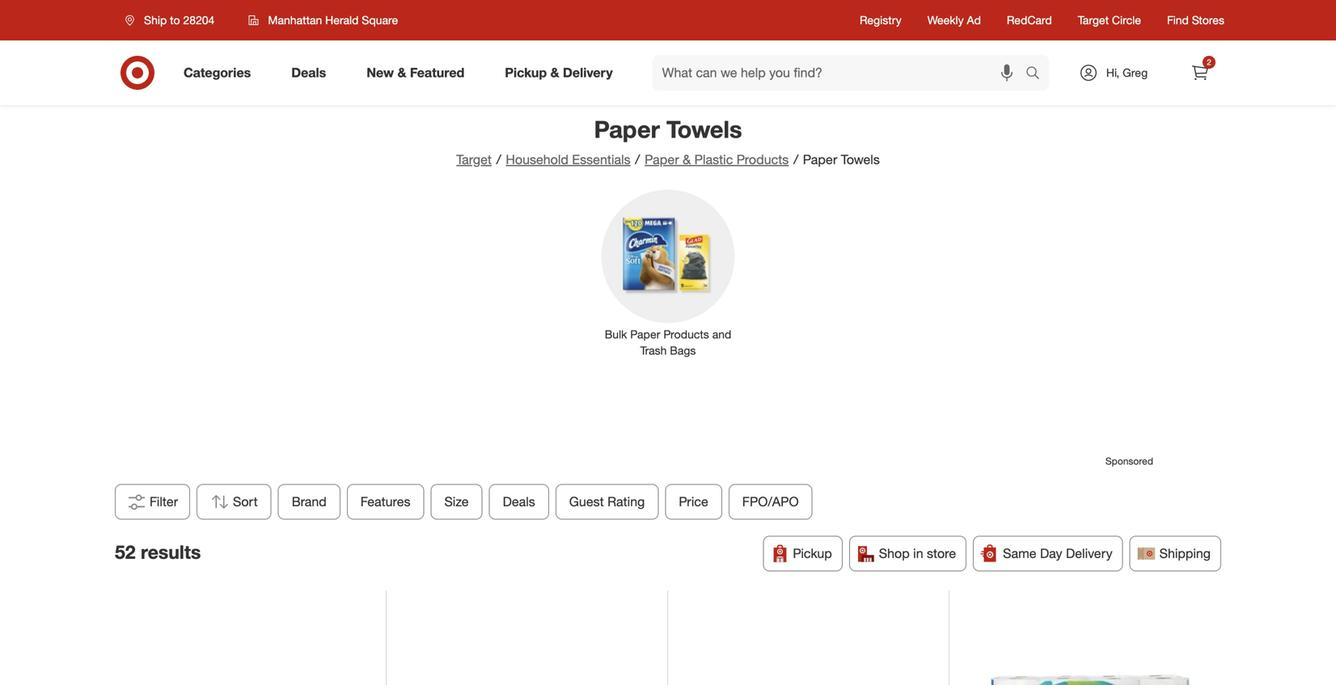 Task type: vqa. For each thing, say whether or not it's contained in the screenshot.
Returns's By
no



Task type: describe. For each thing, give the bounding box(es) containing it.
search button
[[1018, 55, 1057, 94]]

greg
[[1123, 66, 1148, 80]]

delivery for same day delivery
[[1066, 546, 1112, 561]]

featured
[[410, 65, 464, 81]]

sponsored
[[1105, 455, 1153, 467]]

deals for deals link
[[291, 65, 326, 81]]

pickup for pickup & delivery
[[505, 65, 547, 81]]

stores
[[1192, 13, 1224, 27]]

shop
[[879, 546, 910, 561]]

1 horizontal spatial products
[[737, 152, 789, 167]]

weekly ad link
[[927, 12, 981, 28]]

0 vertical spatial paper towels
[[594, 115, 742, 144]]

guest
[[569, 494, 604, 510]]

size button
[[431, 484, 483, 520]]

shop in store button
[[849, 536, 967, 572]]

52
[[115, 540, 136, 563]]

What can we help you find? suggestions appear below search field
[[652, 55, 1030, 91]]

deals link
[[278, 55, 346, 91]]

paper & plastic products
[[645, 152, 789, 167]]

herald
[[325, 13, 359, 27]]

price button
[[665, 484, 722, 520]]

new
[[367, 65, 394, 81]]

hi,
[[1106, 66, 1119, 80]]

target for target
[[456, 152, 492, 167]]

paper inside bulk paper products and trash bags
[[630, 327, 660, 341]]

new & featured link
[[353, 55, 485, 91]]

categories
[[184, 65, 251, 81]]

pickup & delivery
[[505, 65, 613, 81]]

ship to 28204 button
[[115, 6, 232, 35]]

0 vertical spatial towels
[[666, 115, 742, 144]]

fpo/apo
[[742, 494, 799, 510]]

essentials
[[572, 152, 631, 167]]

& for new
[[397, 65, 406, 81]]

manhattan herald square button
[[238, 6, 409, 35]]

same day delivery button
[[973, 536, 1123, 572]]

bulk paper products and trash bags link
[[590, 186, 746, 359]]

manhattan herald square
[[268, 13, 398, 27]]

redcard
[[1007, 13, 1052, 27]]

delivery for pickup & delivery
[[563, 65, 613, 81]]

search
[[1018, 66, 1057, 82]]

& for pickup
[[550, 65, 559, 81]]

rating
[[608, 494, 645, 510]]

and
[[712, 327, 731, 341]]

52 results
[[115, 540, 201, 563]]

registry
[[860, 13, 902, 27]]

find stores
[[1167, 13, 1224, 27]]

household
[[506, 152, 568, 167]]

filter button
[[115, 484, 190, 520]]



Task type: locate. For each thing, give the bounding box(es) containing it.
plastic
[[694, 152, 733, 167]]

2
[[1207, 57, 1211, 67]]

0 horizontal spatial deals
[[291, 65, 326, 81]]

1 vertical spatial delivery
[[1066, 546, 1112, 561]]

target left household
[[456, 152, 492, 167]]

deals inside deals button
[[503, 494, 535, 510]]

products right 'plastic'
[[737, 152, 789, 167]]

1 vertical spatial target
[[456, 152, 492, 167]]

features
[[361, 494, 411, 510]]

filter
[[150, 494, 178, 510]]

28204
[[183, 13, 215, 27]]

1 vertical spatial paper towels
[[803, 152, 880, 167]]

target
[[1078, 13, 1109, 27], [456, 152, 492, 167]]

1 vertical spatial deals
[[503, 494, 535, 510]]

deals inside deals link
[[291, 65, 326, 81]]

pickup & delivery link
[[491, 55, 633, 91]]

make-a-size paper towels - up & up™ image
[[965, 607, 1215, 685], [965, 607, 1215, 685]]

pickup inside button
[[793, 546, 832, 561]]

results
[[141, 540, 201, 563]]

bulk paper products and trash bags
[[605, 327, 731, 358]]

0 vertical spatial delivery
[[563, 65, 613, 81]]

brand
[[292, 494, 327, 510]]

household essentials
[[506, 152, 631, 167]]

weekly
[[927, 13, 964, 27]]

deals right size
[[503, 494, 535, 510]]

categories link
[[170, 55, 271, 91]]

0 horizontal spatial delivery
[[563, 65, 613, 81]]

target inside the target circle link
[[1078, 13, 1109, 27]]

same day delivery
[[1003, 546, 1112, 561]]

2 horizontal spatial &
[[683, 152, 691, 167]]

1 horizontal spatial &
[[550, 65, 559, 81]]

0 horizontal spatial paper towels
[[594, 115, 742, 144]]

&
[[397, 65, 406, 81], [550, 65, 559, 81], [683, 152, 691, 167]]

new & featured
[[367, 65, 464, 81]]

0 horizontal spatial towels
[[666, 115, 742, 144]]

trash
[[640, 343, 667, 358]]

bulk
[[605, 327, 627, 341]]

guest rating
[[569, 494, 645, 510]]

paper & plastic products link
[[645, 152, 789, 167]]

products inside bulk paper products and trash bags
[[663, 327, 709, 341]]

sort
[[233, 494, 258, 510]]

paper towels
[[594, 115, 742, 144], [803, 152, 880, 167]]

1 horizontal spatial paper towels
[[803, 152, 880, 167]]

delivery inside 'button'
[[1066, 546, 1112, 561]]

sort button
[[197, 484, 272, 520]]

2 link
[[1182, 55, 1218, 91]]

ad
[[967, 13, 981, 27]]

1 horizontal spatial towels
[[841, 152, 880, 167]]

1 vertical spatial products
[[663, 327, 709, 341]]

day
[[1040, 546, 1062, 561]]

guest rating button
[[556, 484, 659, 520]]

same
[[1003, 546, 1036, 561]]

weekly ad
[[927, 13, 981, 27]]

circle
[[1112, 13, 1141, 27]]

0 vertical spatial target
[[1078, 13, 1109, 27]]

& for paper
[[683, 152, 691, 167]]

shop in store
[[879, 546, 956, 561]]

in
[[913, 546, 923, 561]]

size
[[445, 494, 469, 510]]

bounty full sheet paper towels image
[[402, 607, 651, 685], [402, 607, 651, 685]]

shipping
[[1159, 546, 1211, 561]]

0 horizontal spatial &
[[397, 65, 406, 81]]

products up bags
[[663, 327, 709, 341]]

manhattan
[[268, 13, 322, 27]]

features button
[[347, 484, 424, 520]]

1 vertical spatial pickup
[[793, 546, 832, 561]]

target for target circle
[[1078, 13, 1109, 27]]

bounty select-a-size paper towels image
[[121, 607, 370, 685], [121, 607, 370, 685], [684, 607, 933, 685], [684, 607, 933, 685]]

bags
[[670, 343, 696, 358]]

1 horizontal spatial pickup
[[793, 546, 832, 561]]

price
[[679, 494, 708, 510]]

registry link
[[860, 12, 902, 28]]

store
[[927, 546, 956, 561]]

deals button
[[489, 484, 549, 520]]

1 horizontal spatial target
[[1078, 13, 1109, 27]]

redcard link
[[1007, 12, 1052, 28]]

1 horizontal spatial delivery
[[1066, 546, 1112, 561]]

target left circle
[[1078, 13, 1109, 27]]

target circle link
[[1078, 12, 1141, 28]]

1 horizontal spatial deals
[[503, 494, 535, 510]]

pickup for pickup
[[793, 546, 832, 561]]

paper
[[594, 115, 660, 144], [645, 152, 679, 167], [803, 152, 837, 167], [630, 327, 660, 341]]

ship
[[144, 13, 167, 27]]

target circle
[[1078, 13, 1141, 27]]

0 vertical spatial pickup
[[505, 65, 547, 81]]

brand button
[[278, 484, 340, 520]]

find stores link
[[1167, 12, 1224, 28]]

0 horizontal spatial products
[[663, 327, 709, 341]]

shipping button
[[1129, 536, 1221, 572]]

0 vertical spatial products
[[737, 152, 789, 167]]

deals down manhattan
[[291, 65, 326, 81]]

pickup
[[505, 65, 547, 81], [793, 546, 832, 561]]

0 vertical spatial deals
[[291, 65, 326, 81]]

delivery
[[563, 65, 613, 81], [1066, 546, 1112, 561]]

fpo/apo button
[[729, 484, 813, 520]]

square
[[362, 13, 398, 27]]

0 horizontal spatial target
[[456, 152, 492, 167]]

1 vertical spatial towels
[[841, 152, 880, 167]]

hi, greg
[[1106, 66, 1148, 80]]

ship to 28204
[[144, 13, 215, 27]]

household essentials link
[[506, 152, 631, 167]]

target link
[[456, 152, 492, 167]]

products
[[737, 152, 789, 167], [663, 327, 709, 341]]

towels
[[666, 115, 742, 144], [841, 152, 880, 167]]

pickup button
[[763, 536, 843, 572]]

deals
[[291, 65, 326, 81], [503, 494, 535, 510]]

deals for deals button
[[503, 494, 535, 510]]

to
[[170, 13, 180, 27]]

0 horizontal spatial pickup
[[505, 65, 547, 81]]

find
[[1167, 13, 1189, 27]]



